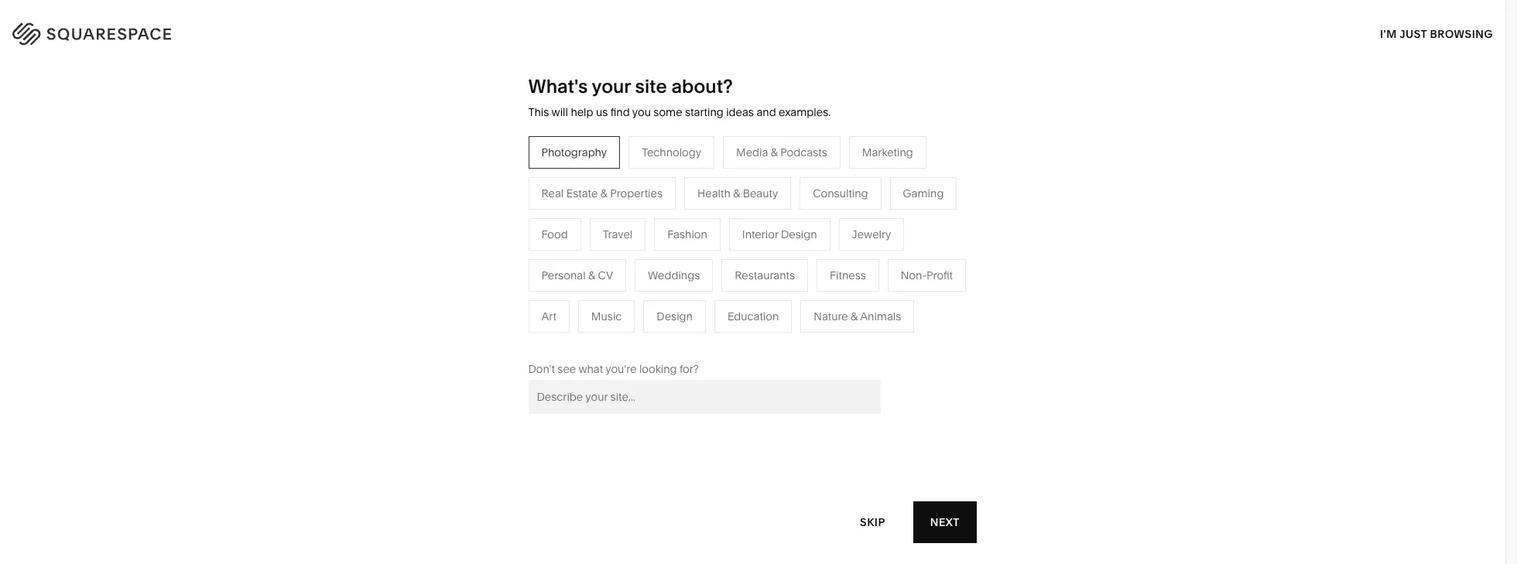 Task type: vqa. For each thing, say whether or not it's contained in the screenshot.
The Real Estate & Properties radio
yes



Task type: locate. For each thing, give the bounding box(es) containing it.
estate
[[566, 186, 598, 200], [596, 331, 628, 345]]

real estate & properties up you're
[[571, 331, 692, 345]]

0 vertical spatial real estate & properties
[[541, 186, 663, 200]]

some
[[654, 105, 682, 119]]

0 horizontal spatial weddings
[[571, 308, 623, 322]]

media up events on the bottom left
[[571, 261, 603, 275]]

community
[[408, 285, 467, 299]]

1 vertical spatial design
[[657, 309, 693, 323]]

what's
[[528, 75, 588, 98]]

0 vertical spatial podcasts
[[780, 145, 827, 159]]

us
[[596, 105, 608, 119]]

music
[[591, 309, 622, 323]]

next button
[[914, 502, 977, 543]]

Art radio
[[528, 300, 570, 333]]

Media & Podcasts radio
[[723, 136, 840, 169]]

non- right community
[[480, 285, 505, 299]]

weddings
[[648, 268, 700, 282], [571, 308, 623, 322]]

1 vertical spatial non-
[[480, 285, 505, 299]]

0 vertical spatial design
[[781, 227, 817, 241]]

0 horizontal spatial podcasts
[[615, 261, 662, 275]]

nature down fitness option
[[814, 309, 848, 323]]

1 horizontal spatial travel
[[603, 227, 633, 241]]

media & podcasts
[[736, 145, 827, 159], [571, 261, 662, 275]]

site
[[635, 75, 667, 98]]

travel
[[571, 215, 601, 229], [603, 227, 633, 241]]

travel up 'restaurants' "link"
[[571, 215, 601, 229]]

home
[[735, 215, 766, 229]]

0 vertical spatial animals
[[781, 238, 822, 252]]

log
[[1447, 24, 1471, 38]]

nature & animals down "home & decor" link
[[735, 238, 822, 252]]

marketing
[[862, 145, 913, 159]]

Fitness radio
[[817, 259, 879, 292]]

Gaming radio
[[890, 177, 957, 210]]

Consulting radio
[[800, 177, 881, 210]]

personal
[[541, 268, 586, 282]]

Non-Profit radio
[[888, 259, 966, 292]]

what
[[579, 362, 603, 376]]

estate down music
[[596, 331, 628, 345]]

i'm
[[1380, 27, 1397, 41]]

restaurants down travel link
[[571, 238, 631, 252]]

see
[[558, 362, 576, 376]]

technology
[[642, 145, 701, 159]]

1 horizontal spatial design
[[781, 227, 817, 241]]

1 vertical spatial podcasts
[[615, 261, 662, 275]]

real
[[541, 186, 564, 200], [571, 331, 593, 345]]

and
[[757, 105, 776, 119]]

home & decor link
[[735, 215, 825, 229]]

browsing
[[1430, 27, 1493, 41]]

estate up travel link
[[566, 186, 598, 200]]

media & podcasts down and
[[736, 145, 827, 159]]

weddings inside option
[[648, 268, 700, 282]]

0 vertical spatial real
[[541, 186, 564, 200]]

podcasts
[[780, 145, 827, 159], [615, 261, 662, 275]]

nature down the home
[[735, 238, 769, 252]]

0 vertical spatial weddings
[[648, 268, 700, 282]]

for?
[[680, 362, 699, 376]]

you
[[632, 105, 651, 119]]

0 horizontal spatial media & podcasts
[[571, 261, 662, 275]]

about?
[[671, 75, 733, 98]]

0 horizontal spatial nature
[[735, 238, 769, 252]]

Restaurants radio
[[722, 259, 808, 292]]

1 horizontal spatial animals
[[860, 309, 901, 323]]

interior
[[742, 227, 778, 241]]

0 vertical spatial properties
[[610, 186, 663, 200]]

1 vertical spatial animals
[[860, 309, 901, 323]]

properties up the looking
[[640, 331, 692, 345]]

1 vertical spatial nature
[[814, 309, 848, 323]]

fitness up nature & animals radio
[[830, 268, 866, 282]]

media & podcasts down 'restaurants' "link"
[[571, 261, 662, 275]]

1 vertical spatial media
[[571, 261, 603, 275]]

nature & animals down fitness option
[[814, 309, 901, 323]]

fitness inside option
[[830, 268, 866, 282]]

1 horizontal spatial weddings
[[648, 268, 700, 282]]

0 vertical spatial estate
[[566, 186, 598, 200]]

0 horizontal spatial media
[[571, 261, 603, 275]]

1 horizontal spatial fitness
[[830, 268, 866, 282]]

in
[[1474, 24, 1486, 38]]

properties up travel option
[[610, 186, 663, 200]]

media & podcasts inside option
[[736, 145, 827, 159]]

1 vertical spatial nature & animals
[[814, 309, 901, 323]]

food
[[541, 227, 568, 241]]

next
[[931, 515, 960, 529]]

squarespace logo image
[[31, 19, 203, 43]]

home & decor
[[735, 215, 809, 229]]

squarespace logo link
[[31, 19, 322, 43]]

weddings down events link
[[571, 308, 623, 322]]

animals inside radio
[[860, 309, 901, 323]]

weddings link
[[571, 308, 639, 322]]

real inside option
[[541, 186, 564, 200]]

profit
[[927, 268, 953, 282]]

1 horizontal spatial nature
[[814, 309, 848, 323]]

fitness
[[735, 261, 771, 275], [830, 268, 866, 282]]

degraw image
[[543, 529, 962, 564]]

1 horizontal spatial media
[[736, 145, 768, 159]]

podcasts right cv
[[615, 261, 662, 275]]

0 vertical spatial nature
[[735, 238, 769, 252]]

travel up media & podcasts link
[[603, 227, 633, 241]]

0 horizontal spatial restaurants
[[571, 238, 631, 252]]

1 horizontal spatial restaurants
[[735, 268, 795, 282]]

will
[[552, 105, 568, 119]]

1 horizontal spatial non-
[[901, 268, 927, 282]]

events
[[571, 285, 605, 299]]

real up food option on the top
[[541, 186, 564, 200]]

travel link
[[571, 215, 617, 229]]

real estate & properties
[[541, 186, 663, 200], [571, 331, 692, 345]]

design
[[781, 227, 817, 241], [657, 309, 693, 323]]

animals
[[781, 238, 822, 252], [860, 309, 901, 323]]

0 horizontal spatial real
[[541, 186, 564, 200]]

media up beauty
[[736, 145, 768, 159]]

examples.
[[779, 105, 831, 119]]

1 vertical spatial restaurants
[[735, 268, 795, 282]]

0 vertical spatial media & podcasts
[[736, 145, 827, 159]]

non- down jewelry radio
[[901, 268, 927, 282]]

nature & animals
[[735, 238, 822, 252], [814, 309, 901, 323]]

Weddings radio
[[635, 259, 713, 292]]

fitness down interior in the top of the page
[[735, 261, 771, 275]]

animals down fitness option
[[860, 309, 901, 323]]

ideas
[[726, 105, 754, 119]]

restaurants
[[571, 238, 631, 252], [735, 268, 795, 282]]

1 vertical spatial real
[[571, 331, 593, 345]]

fashion
[[667, 227, 707, 241]]

0 vertical spatial non-
[[901, 268, 927, 282]]

1 horizontal spatial podcasts
[[780, 145, 827, 159]]

0 horizontal spatial fitness
[[735, 261, 771, 275]]

restaurants down nature & animals link on the top
[[735, 268, 795, 282]]

properties
[[610, 186, 663, 200], [640, 331, 692, 345]]

your
[[592, 75, 631, 98]]

animals down decor
[[781, 238, 822, 252]]

properties inside option
[[610, 186, 663, 200]]

log             in link
[[1447, 24, 1486, 38]]

media
[[736, 145, 768, 159], [571, 261, 603, 275]]

real up what
[[571, 331, 593, 345]]

0 vertical spatial media
[[736, 145, 768, 159]]

health
[[697, 186, 731, 200]]

nature
[[735, 238, 769, 252], [814, 309, 848, 323]]

&
[[771, 145, 778, 159], [601, 186, 608, 200], [733, 186, 740, 200], [768, 215, 775, 229], [772, 238, 779, 252], [606, 261, 613, 275], [588, 268, 595, 282], [470, 285, 477, 299], [851, 309, 858, 323], [630, 331, 637, 345]]

non-
[[901, 268, 927, 282], [480, 285, 505, 299]]

1 horizontal spatial media & podcasts
[[736, 145, 827, 159]]

Music radio
[[578, 300, 635, 333]]

0 horizontal spatial non-
[[480, 285, 505, 299]]

podcasts down 'examples.'
[[780, 145, 827, 159]]

weddings up design radio
[[648, 268, 700, 282]]

1 vertical spatial properties
[[640, 331, 692, 345]]

real estate & properties up travel link
[[541, 186, 663, 200]]

0 horizontal spatial design
[[657, 309, 693, 323]]

skip button
[[843, 501, 902, 544]]

restaurants link
[[571, 238, 647, 252]]



Task type: describe. For each thing, give the bounding box(es) containing it.
jewelry
[[852, 227, 891, 241]]

cv
[[598, 268, 613, 282]]

gaming
[[903, 186, 944, 200]]

Health & Beauty radio
[[684, 177, 791, 210]]

Personal & CV radio
[[528, 259, 626, 292]]

interior design
[[742, 227, 817, 241]]

0 vertical spatial nature & animals
[[735, 238, 822, 252]]

real estate & properties inside option
[[541, 186, 663, 200]]

community & non-profits
[[408, 285, 537, 299]]

nature & animals inside nature & animals radio
[[814, 309, 901, 323]]

media & podcasts link
[[571, 261, 678, 275]]

nature inside nature & animals radio
[[814, 309, 848, 323]]

Design radio
[[644, 300, 706, 333]]

consulting
[[813, 186, 868, 200]]

Marketing radio
[[849, 136, 926, 169]]

fitness link
[[735, 261, 786, 275]]

Food radio
[[528, 218, 581, 251]]

Nature & Animals radio
[[801, 300, 915, 333]]

Photography radio
[[528, 136, 620, 169]]

help
[[571, 105, 593, 119]]

events link
[[571, 285, 621, 299]]

Travel radio
[[590, 218, 646, 251]]

you're
[[606, 362, 637, 376]]

1 vertical spatial real estate & properties
[[571, 331, 692, 345]]

1 vertical spatial media & podcasts
[[571, 261, 662, 275]]

1 vertical spatial estate
[[596, 331, 628, 345]]

skip
[[860, 515, 885, 529]]

don't see what you're looking for?
[[528, 362, 699, 376]]

health & beauty
[[697, 186, 778, 200]]

i'm just browsing link
[[1380, 12, 1493, 55]]

decor
[[778, 215, 809, 229]]

profits
[[505, 285, 537, 299]]

design inside option
[[781, 227, 817, 241]]

degraw element
[[543, 529, 962, 564]]

community & non-profits link
[[408, 285, 553, 299]]

art
[[541, 309, 556, 323]]

& inside option
[[771, 145, 778, 159]]

1 horizontal spatial real
[[571, 331, 593, 345]]

0 horizontal spatial animals
[[781, 238, 822, 252]]

Fashion radio
[[654, 218, 721, 251]]

this
[[528, 105, 549, 119]]

what's your site about? this will help us find you some starting ideas and examples.
[[528, 75, 831, 119]]

0 vertical spatial restaurants
[[571, 238, 631, 252]]

restaurants inside option
[[735, 268, 795, 282]]

1 vertical spatial weddings
[[571, 308, 623, 322]]

Don't see what you're looking for? field
[[528, 380, 881, 414]]

nature & animals link
[[735, 238, 838, 252]]

media inside option
[[736, 145, 768, 159]]

non-profit
[[901, 268, 953, 282]]

Real Estate & Properties radio
[[528, 177, 676, 210]]

log             in
[[1447, 24, 1486, 38]]

looking
[[639, 362, 677, 376]]

Interior Design radio
[[729, 218, 830, 251]]

starting
[[685, 105, 724, 119]]

estate inside option
[[566, 186, 598, 200]]

0 horizontal spatial travel
[[571, 215, 601, 229]]

just
[[1400, 27, 1427, 41]]

find
[[611, 105, 630, 119]]

real estate & properties link
[[571, 331, 708, 345]]

travel inside option
[[603, 227, 633, 241]]

personal & cv
[[541, 268, 613, 282]]

photography
[[541, 145, 607, 159]]

Technology radio
[[629, 136, 715, 169]]

don't
[[528, 362, 555, 376]]

education
[[728, 309, 779, 323]]

i'm just browsing
[[1380, 27, 1493, 41]]

non- inside radio
[[901, 268, 927, 282]]

Education radio
[[714, 300, 792, 333]]

design inside radio
[[657, 309, 693, 323]]

Jewelry radio
[[839, 218, 904, 251]]

podcasts inside media & podcasts option
[[780, 145, 827, 159]]

beauty
[[743, 186, 778, 200]]



